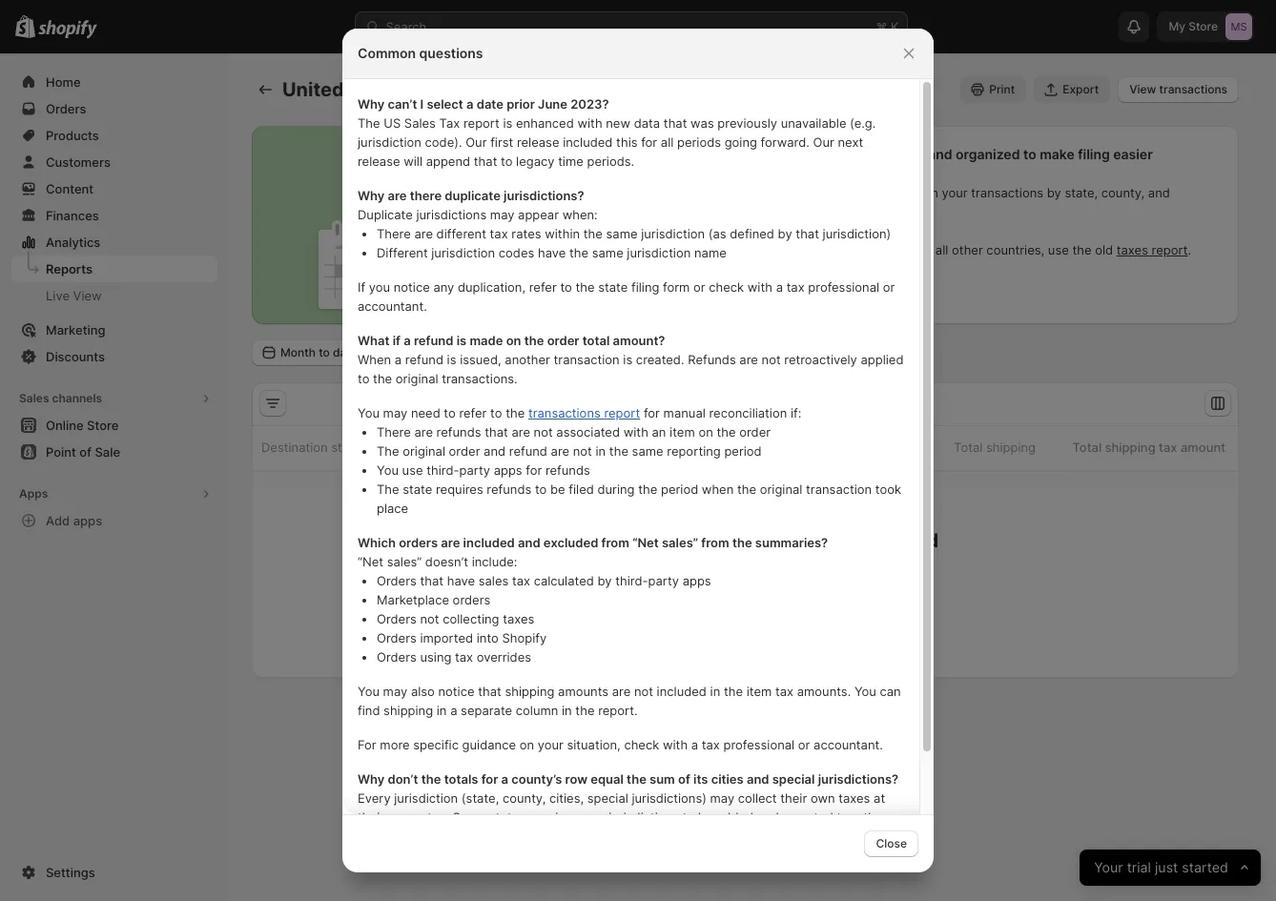 Task type: describe. For each thing, give the bounding box(es) containing it.
1 horizontal spatial states
[[776, 744, 817, 760]]

close
[[876, 837, 907, 851]]

1 horizontal spatial order
[[547, 333, 580, 348]]

0 vertical spatial own
[[811, 791, 835, 806]]

situation, inside why don't the totals for a county's row equal the sum of its cities and special jurisdictions? every jurisdiction (state, county, cities, special jurisdictions) may collect their own taxes at their own rates. some states require some jurisdictions to be added and reported together. the reporting code may be helpful in this instance. for specific guidance on your situation, consider checking with a tax professional or accountant.
[[838, 829, 892, 844]]

that inside the ""net sales" doesn't include: orders that have sales tax calculated by third-party apps marketplace orders orders not collecting taxes orders imported into shopify orders using tax overrides"
[[420, 573, 444, 589]]

the right 'when'
[[737, 482, 757, 497]]

tax inside duplicate jurisdictions may appear when: there are different tax rates within the same jurisdiction (as defined by that jurisdiction) different jurisdiction codes have the same jurisdiction name
[[490, 226, 508, 241]]

transactions.
[[442, 371, 518, 386]]

the left old
[[1073, 242, 1092, 258]]

the down transactions.
[[506, 406, 525, 421]]

make
[[1040, 146, 1075, 162]]

the left the sum
[[627, 772, 647, 787]]

accountant. inside if you notice any duplication, refer to the state filing form or check with a tax professional or accountant.
[[358, 299, 427, 314]]

duplicate jurisdictions may appear when: there are different tax rates within the same jurisdiction (as defined by that jurisdiction) different jurisdiction codes have the same jurisdiction name
[[358, 207, 891, 260]]

report inside you may need to refer to the transactions report for manual reconciliation if: there are refunds that are not associated with an item on the order the original order and refund are not in the same reporting period you use third-party apps for refunds the state requires refunds to be filed during the period when the original transaction took place
[[604, 406, 641, 421]]

2 orders from the top
[[377, 612, 417, 627]]

more for learn more
[[839, 284, 869, 300]]

legacy
[[516, 154, 555, 169]]

0 vertical spatial period
[[725, 444, 762, 459]]

for sales tax data prior to june 1, 2023, or for all other countries, use the old taxes report .
[[666, 242, 1192, 258]]

destination
[[261, 440, 328, 455]]

the down associated
[[610, 444, 629, 459]]

an
[[652, 425, 666, 440]]

within
[[545, 226, 580, 241]]

can't
[[388, 96, 417, 112]]

collect
[[738, 791, 777, 806]]

are down need
[[415, 425, 433, 440]]

total for total shipping
[[954, 440, 983, 455]]

the down within at the top left
[[570, 245, 589, 260]]

use inside you may need to refer to the transactions report for manual reconciliation if: there are refunds that are not associated with an item on the order the original order and refund are not in the same reporting period you use third-party apps for refunds the state requires refunds to be filed during the period when the original transaction took place
[[402, 463, 423, 478]]

issued,
[[460, 352, 502, 367]]

for right the found
[[687, 530, 714, 552]]

common questions button
[[666, 279, 795, 305]]

(state,
[[462, 791, 499, 806]]

when a refund is issued, another transaction is created. refunds are not retroactively applied to the original transactions.
[[358, 352, 904, 386]]

common questions dialog
[[0, 29, 1277, 881]]

data right the going
[[760, 146, 788, 162]]

more down "(e.g."
[[836, 146, 869, 162]]

0 vertical spatial "net
[[633, 535, 659, 551]]

on up another
[[506, 333, 521, 348]]

by inside duplicate jurisdictions may appear when: there are different tax rates within the same jurisdiction (as defined by that jurisdiction) different jurisdiction codes have the same jurisdiction name
[[778, 226, 793, 241]]

more for for more specific guidance on your situation, check with a tax professional or accountant.
[[380, 738, 410, 753]]

the inside why can't i select a date prior june 2023? the us sales tax report is enhanced with new data that was previously unavailable (e.g. jurisdiction code). our first release included this for all periods going forward. our next release will append that to legacy time periods.
[[358, 115, 380, 131]]

for inside why can't i select a date prior june 2023? the us sales tax report is enhanced with new data that was previously unavailable (e.g. jurisdiction code). our first release included this for all periods going forward. our next release will append that to legacy time periods.
[[641, 135, 658, 150]]

applied
[[861, 352, 904, 367]]

0 vertical spatial use
[[1048, 242, 1069, 258]]

amount for total item tax amount
[[794, 440, 839, 455]]

0 vertical spatial orders
[[399, 535, 438, 551]]

jurisdictions inside duplicate jurisdictions may appear when: there are different tax rates within the same jurisdiction (as defined by that jurisdiction) different jurisdiction codes have the same jurisdiction name
[[416, 207, 487, 222]]

some
[[453, 810, 486, 825]]

tax inside the select a state and shopify tax will break down your transactions by state, county, and jurisdiction—so you don't have to.
[[823, 185, 844, 200]]

when:
[[563, 207, 598, 222]]

item right net
[[581, 440, 607, 455]]

0 horizontal spatial specific
[[413, 738, 459, 753]]

selected
[[858, 530, 939, 552]]

add apps
[[46, 513, 102, 529]]

0 vertical spatial special
[[773, 772, 815, 787]]

transaction inside you may need to refer to the transactions report for manual reconciliation if: there are refunds that are not associated with an item on the order the original order and refund are not in the same reporting period you use third-party apps for refunds the state requires refunds to be filed during the period when the original transaction took place
[[806, 482, 872, 497]]

accountant. inside why don't the totals for a county's row equal the sum of its cities and special jurisdictions? every jurisdiction (state, county, cities, special jurisdictions) may collect their own taxes at their own rates. some states require some jurisdictions to be added and reported together. the reporting code may be helpful in this instance. for specific guidance on your situation, consider checking with a tax professional or accountant.
[[619, 848, 689, 863]]

0 horizontal spatial situation,
[[567, 738, 621, 753]]

notice inside if you notice any duplication, refer to the state filing form or check with a tax professional or accountant.
[[394, 280, 430, 295]]

1 horizontal spatial june
[[819, 242, 848, 258]]

original inside when a refund is issued, another transaction is created. refunds are not retroactively applied to the original transactions.
[[396, 371, 438, 386]]

select
[[427, 96, 463, 112]]

cities
[[711, 772, 744, 787]]

(as
[[709, 226, 727, 241]]

periods
[[677, 135, 721, 150]]

why are there duplicate jurisdictions?
[[358, 188, 584, 203]]

2 vertical spatial be
[[505, 829, 520, 844]]

don't inside why don't the totals for a county's row equal the sum of its cities and special jurisdictions? every jurisdiction (state, county, cities, special jurisdictions) may collect their own taxes at their own rates. some states require some jurisdictions to be added and reported together. the reporting code may be helpful in this instance. for specific guidance on your situation, consider checking with a tax professional or accountant.
[[388, 772, 418, 787]]

or down 2023,
[[883, 280, 895, 295]]

your sales tax data is now more detailed and organized to make filing easier
[[666, 146, 1153, 162]]

county's
[[512, 772, 562, 787]]

live view link
[[11, 282, 218, 309]]

1 our from the left
[[466, 135, 487, 150]]

checking
[[412, 848, 465, 863]]

are inside you may also notice that shipping amounts are not included in the item tax amounts. you can find shipping in a separate column in the report.
[[612, 684, 631, 699]]

is inside why can't i select a date prior june 2023? the us sales tax report is enhanced with new data that was previously unavailable (e.g. jurisdiction code). our first release included this for all periods going forward. our next release will append that to legacy time periods.
[[503, 115, 513, 131]]

refer inside you may need to refer to the transactions report for manual reconciliation if: there are refunds that are not associated with an item on the order the original order and refund are not in the same reporting period you use third-party apps for refunds the state requires refunds to be filed during the period when the original transaction took place
[[459, 406, 487, 421]]

reported
[[783, 810, 834, 825]]

equal
[[591, 772, 624, 787]]

consider
[[358, 848, 408, 863]]

1 horizontal spatial refunds
[[487, 482, 532, 497]]

have inside duplicate jurisdictions may appear when: there are different tax rates within the same jurisdiction (as defined by that jurisdiction) different jurisdiction codes have the same jurisdiction name
[[538, 245, 566, 260]]

may inside you may need to refer to the transactions report for manual reconciliation if: there are refunds that are not associated with an item on the order the original order and refund are not in the same reporting period you use third-party apps for refunds the state requires refunds to be filed during the period when the original transaction took place
[[383, 406, 408, 421]]

the down 'when'
[[718, 530, 749, 552]]

reconciliation
[[709, 406, 787, 421]]

jurisdictions? inside why don't the totals for a county's row equal the sum of its cities and special jurisdictions? every jurisdiction (state, county, cities, special jurisdictions) may collect their own taxes at their own rates. some states require some jurisdictions to be added and reported together. the reporting code may be helpful in this instance. for specific guidance on your situation, consider checking with a tax professional or accountant.
[[818, 772, 899, 787]]

row
[[565, 772, 588, 787]]

every
[[358, 791, 391, 806]]

view transactions
[[1130, 82, 1228, 96]]

the right during
[[638, 482, 658, 497]]

view inside live view link
[[73, 288, 102, 303]]

with left about
[[663, 738, 688, 753]]

may down cities
[[710, 791, 735, 806]]

in inside you may need to refer to the transactions report for manual reconciliation if: there are refunds that are not associated with an item on the order the original order and refund are not in the same reporting period you use third-party apps for refunds the state requires refunds to be filed during the period when the original transaction took place
[[596, 444, 606, 459]]

code
[[445, 829, 474, 844]]

0 horizontal spatial special
[[588, 791, 629, 806]]

state inside you may need to refer to the transactions report for manual reconciliation if: there are refunds that are not associated with an item on the order the original order and refund are not in the same reporting period you use third-party apps for refunds the state requires refunds to be filed during the period when the original transaction took place
[[403, 482, 433, 497]]

will inside why can't i select a date prior june 2023? the us sales tax report is enhanced with new data that was previously unavailable (e.g. jurisdiction code). our first release included this for all periods going forward. our next release will append that to legacy time periods.
[[404, 154, 423, 169]]

jurisdiction up 'form' in the right of the page
[[627, 245, 691, 260]]

or right 'form' in the right of the page
[[694, 280, 706, 295]]

are down associated
[[551, 444, 570, 459]]

with inside why can't i select a date prior june 2023? the us sales tax report is enhanced with new data that was previously unavailable (e.g. jurisdiction code). our first release included this for all periods going forward. our next release will append that to legacy time periods.
[[578, 115, 603, 131]]

tax inside why can't i select a date prior june 2023? the us sales tax report is enhanced with new data that was previously unavailable (e.g. jurisdiction code). our first release included this for all periods going forward. our next release will append that to legacy time periods.
[[439, 115, 460, 131]]

sales channels button
[[11, 385, 218, 412]]

by inside the select a state and shopify tax will break down your transactions by state, county, and jurisdiction—so you don't have to.
[[1047, 185, 1062, 200]]

are left net
[[512, 425, 530, 440]]

imported
[[420, 631, 473, 646]]

taxes inside why don't the totals for a county's row equal the sum of its cities and special jurisdictions? every jurisdiction (state, county, cities, special jurisdictions) may collect their own taxes at their own rates. some states require some jurisdictions to be added and reported together. the reporting code may be helpful in this instance. for specific guidance on your situation, consider checking with a tax professional or accountant.
[[839, 791, 871, 806]]

is left issued, in the left top of the page
[[447, 352, 457, 367]]

countries,
[[987, 242, 1045, 258]]

discounts link
[[11, 343, 218, 370]]

for inside why don't the totals for a county's row equal the sum of its cities and special jurisdictions? every jurisdiction (state, county, cities, special jurisdictions) may collect their own taxes at their own rates. some states require some jurisdictions to be added and reported together. the reporting code may be helpful in this instance. for specific guidance on your situation, consider checking with a tax professional or accountant.
[[662, 829, 681, 844]]

and inside you may need to refer to the transactions report for manual reconciliation if: there are refunds that are not associated with an item on the order the original order and refund are not in the same reporting period you use third-party apps for refunds the state requires refunds to be filed during the period when the original transaction took place
[[484, 444, 506, 459]]

be inside you may need to refer to the transactions report for manual reconciliation if: there are refunds that are not associated with an item on the order the original order and refund are not in the same reporting period you use third-party apps for refunds the state requires refunds to be filed during the period when the original transaction took place
[[551, 482, 565, 497]]

old
[[1096, 242, 1114, 258]]

jurisdiction inside why don't the totals for a county's row equal the sum of its cities and special jurisdictions? every jurisdiction (state, county, cities, special jurisdictions) may collect their own taxes at their own rates. some states require some jurisdictions to be added and reported together. the reporting code may be helpful in this instance. for specific guidance on your situation, consider checking with a tax professional or accountant.
[[394, 791, 458, 806]]

1 vertical spatial order
[[740, 425, 771, 440]]

0 horizontal spatial states
[[349, 78, 409, 101]]

may inside duplicate jurisdictions may appear when: there are different tax rates within the same jurisdiction (as defined by that jurisdiction) different jurisdiction codes have the same jurisdiction name
[[490, 207, 515, 222]]

when
[[702, 482, 734, 497]]

sum
[[650, 772, 675, 787]]

0 horizontal spatial guidance
[[462, 738, 516, 753]]

jurisdictions inside why don't the totals for a county's row equal the sum of its cities and special jurisdictions? every jurisdiction (state, county, cities, special jurisdictions) may collect their own taxes at their own rates. some states require some jurisdictions to be added and reported together. the reporting code may be helpful in this instance. for specific guidance on your situation, consider checking with a tax professional or accountant.
[[609, 810, 679, 825]]

jurisdictions)
[[632, 791, 707, 806]]

about
[[690, 744, 727, 760]]

sales down the was
[[699, 146, 733, 162]]

new
[[606, 115, 631, 131]]

1 vertical spatial be
[[698, 810, 713, 825]]

4 orders from the top
[[377, 650, 417, 665]]

1 horizontal spatial release
[[517, 135, 560, 150]]

0 vertical spatial filing
[[1078, 146, 1110, 162]]

tax inside why don't the totals for a county's row equal the sum of its cities and special jurisdictions? every jurisdiction (state, county, cities, special jurisdictions) may collect their own taxes at their own rates. some states require some jurisdictions to be added and reported together. the reporting code may be helpful in this instance. for specific guidance on your situation, consider checking with a tax professional or accountant.
[[507, 848, 525, 863]]

total for total net item sales
[[526, 440, 555, 455]]

party inside the ""net sales" doesn't include: orders that have sales tax calculated by third-party apps marketplace orders orders not collecting taxes orders imported into shopify orders using tax overrides"
[[648, 573, 679, 589]]

in up about
[[710, 684, 721, 699]]

may down states
[[477, 829, 502, 844]]

common questions inside button
[[677, 284, 783, 299]]

specific inside why don't the totals for a county's row equal the sum of its cities and special jurisdictions? every jurisdiction (state, county, cities, special jurisdictions) may collect their own taxes at their own rates. some states require some jurisdictions to be added and reported together. the reporting code may be helpful in this instance. for specific guidance on your situation, consider checking with a tax professional or accountant.
[[684, 829, 730, 844]]

you down when
[[358, 406, 380, 421]]

jurisdiction down different
[[432, 245, 495, 260]]

you up 'place'
[[377, 463, 399, 478]]

added
[[717, 810, 754, 825]]

to down transactions.
[[490, 406, 502, 421]]

on up the "county's"
[[520, 738, 534, 753]]

total
[[583, 333, 610, 348]]

for inside why don't the totals for a county's row equal the sum of its cities and special jurisdictions? every jurisdiction (state, county, cities, special jurisdictions) may collect their own taxes at their own rates. some states require some jurisdictions to be added and reported together. the reporting code may be helpful in this instance. for specific guidance on your situation, consider checking with a tax professional or accountant.
[[481, 772, 498, 787]]

are up doesn't on the left bottom of page
[[441, 535, 460, 551]]

during
[[598, 482, 635, 497]]

common inside dialog
[[358, 45, 416, 61]]

or right 2023,
[[901, 242, 913, 258]]

associated
[[557, 425, 620, 440]]

rates.
[[416, 810, 449, 825]]

and up defined
[[750, 185, 772, 200]]

learn more about united states sales tax
[[615, 744, 876, 760]]

1 vertical spatial original
[[403, 444, 446, 459]]

state inside the select a state and shopify tax will break down your transactions by state, county, and jurisdiction—so you don't have to.
[[717, 185, 746, 200]]

that inside duplicate jurisdictions may appear when: there are different tax rates within the same jurisdiction (as defined by that jurisdiction) different jurisdiction codes have the same jurisdiction name
[[796, 226, 820, 241]]

the inside why don't the totals for a county's row equal the sum of its cities and special jurisdictions? every jurisdiction (state, county, cities, special jurisdictions) may collect their own taxes at their own rates. some states require some jurisdictions to be added and reported together. the reporting code may be helpful in this instance. for specific guidance on your situation, consider checking with a tax professional or accountant.
[[358, 829, 380, 844]]

and right "detailed"
[[928, 146, 953, 162]]

channels
[[52, 391, 102, 406]]

not down associated
[[573, 444, 592, 459]]

to inside when a refund is issued, another transaction is created. refunds are not retroactively applied to the original transactions.
[[358, 371, 370, 386]]

retroactively
[[785, 352, 858, 367]]

that inside you may need to refer to the transactions report for manual reconciliation if: there are refunds that are not associated with an item on the order the original order and refund are not in the same reporting period you use third-party apps for refunds the state requires refunds to be filed during the period when the original transaction took place
[[485, 425, 508, 440]]

0 vertical spatial sales"
[[662, 535, 699, 551]]

what if a refund is made on the order total amount?
[[358, 333, 665, 348]]

no data found for the date range selected
[[552, 530, 939, 552]]

destination state button
[[259, 429, 383, 466]]

check inside if you notice any duplication, refer to the state filing form or check with a tax professional or accountant.
[[709, 280, 744, 295]]

was
[[691, 115, 714, 131]]

jurisdiction up name
[[641, 226, 705, 241]]

the inside if you notice any duplication, refer to the state filing form or check with a tax professional or accountant.
[[576, 280, 595, 295]]

"net sales" doesn't include: orders that have sales tax calculated by third-party apps marketplace orders orders not collecting taxes orders imported into shopify orders using tax overrides
[[358, 554, 711, 665]]

1 horizontal spatial view
[[1130, 82, 1157, 96]]

common questions inside dialog
[[358, 45, 483, 61]]

⌘
[[876, 19, 888, 34]]

not inside the ""net sales" doesn't include: orders that have sales tax calculated by third-party apps marketplace orders orders not collecting taxes orders imported into shopify orders using tax overrides"
[[420, 612, 439, 627]]

0 vertical spatial same
[[606, 226, 638, 241]]

append
[[426, 154, 470, 169]]

and up "collect"
[[747, 772, 770, 787]]

or down the amounts. on the bottom
[[798, 738, 810, 753]]

state inside if you notice any duplication, refer to the state filing form or check with a tax professional or accountant.
[[598, 280, 628, 295]]

a right if
[[404, 333, 411, 348]]

0 horizontal spatial united
[[282, 78, 344, 101]]

0 vertical spatial jurisdictions?
[[504, 188, 584, 203]]

at
[[874, 791, 886, 806]]

you left can
[[855, 684, 877, 699]]

cities,
[[550, 791, 584, 806]]

that left the was
[[664, 115, 687, 131]]

and left 'no'
[[518, 535, 541, 551]]

a inside if you notice any duplication, refer to the state filing form or check with a tax professional or accountant.
[[776, 280, 783, 295]]

data down defined
[[744, 242, 770, 258]]

previously
[[718, 115, 778, 131]]

are up duplicate
[[388, 188, 407, 203]]

2 horizontal spatial accountant.
[[814, 738, 883, 753]]

.
[[1188, 242, 1192, 258]]

forward.
[[761, 135, 810, 150]]

reports link
[[11, 256, 218, 282]]

you may also notice that shipping amounts are not included in the item tax amounts. you can find shipping in a separate column in the report.
[[358, 684, 901, 718]]

total shipping button
[[932, 429, 1039, 466]]

sales up code).
[[413, 78, 463, 101]]

the left "totals" on the left of the page
[[421, 772, 441, 787]]

why don't the totals for a county's row equal the sum of its cities and special jurisdictions? every jurisdiction (state, county, cities, special jurisdictions) may collect their own taxes at their own rates. some states require some jurisdictions to be added and reported together. the reporting code may be helpful in this instance. for specific guidance on your situation, consider checking with a tax professional or accountant.
[[358, 772, 899, 863]]

to left filed
[[535, 482, 547, 497]]

the up another
[[524, 333, 544, 348]]

sales inside button
[[610, 440, 641, 455]]

print
[[990, 82, 1015, 96]]

0 vertical spatial refunds
[[437, 425, 481, 440]]

shopify inside the ""net sales" doesn't include: orders that have sales tax calculated by third-party apps marketplace orders orders not collecting taxes orders imported into shopify orders using tax overrides"
[[502, 631, 547, 646]]

why can't i select a date prior june 2023? the us sales tax report is enhanced with new data that was previously unavailable (e.g. jurisdiction code). our first release included this for all periods going forward. our next release will append that to legacy time periods.
[[358, 96, 876, 169]]

that down first
[[474, 154, 497, 169]]

sales down (as
[[688, 242, 718, 258]]

2 our from the left
[[813, 135, 835, 150]]

have inside the select a state and shopify tax will break down your transactions by state, county, and jurisdiction—so you don't have to.
[[817, 204, 845, 219]]

is down amount?
[[623, 352, 633, 367]]

tax inside if you notice any duplication, refer to the state filing form or check with a tax professional or accountant.
[[787, 280, 805, 295]]

apps inside the ""net sales" doesn't include: orders that have sales tax calculated by third-party apps marketplace orders orders not collecting taxes orders imported into shopify orders using tax overrides"
[[683, 573, 711, 589]]

1 horizontal spatial united
[[731, 744, 772, 760]]

sales" inside the ""net sales" doesn't include: orders that have sales tax calculated by third-party apps marketplace orders orders not collecting taxes orders imported into shopify orders using tax overrides"
[[387, 554, 422, 570]]

into
[[477, 631, 499, 646]]

the up learn more about united states sales tax at bottom
[[724, 684, 743, 699]]

collecting
[[443, 612, 500, 627]]

2 horizontal spatial taxes
[[1117, 242, 1149, 258]]

also
[[411, 684, 435, 699]]

0 horizontal spatial own
[[388, 810, 413, 825]]

1 vertical spatial their
[[358, 810, 385, 825]]

apps inside button
[[73, 513, 102, 529]]

to inside why don't the totals for a county's row equal the sum of its cities and special jurisdictions? every jurisdiction (state, county, cities, special jurisdictions) may collect their own taxes at their own rates. some states require some jurisdictions to be added and reported together. the reporting code may be helpful in this instance. for specific guidance on your situation, consider checking with a tax professional or accountant.
[[683, 810, 695, 825]]

on inside why don't the totals for a county's row equal the sum of its cities and special jurisdictions? every jurisdiction (state, county, cities, special jurisdictions) may collect their own taxes at their own rates. some states require some jurisdictions to be added and reported together. the reporting code may be helpful in this instance. for specific guidance on your situation, consider checking with a tax professional or accountant.
[[791, 829, 805, 844]]

transactions inside the select a state and shopify tax will break down your transactions by state, county, and jurisdiction—so you don't have to.
[[972, 185, 1044, 200]]

item inside you may also notice that shipping amounts are not included in the item tax amounts. you can find shipping in a separate column in the report.
[[747, 684, 772, 699]]

a left the "county's"
[[501, 772, 509, 787]]

party inside you may need to refer to the transactions report for manual reconciliation if: there are refunds that are not associated with an item on the order the original order and refund are not in the same reporting period you use third-party apps for refunds the state requires refunds to be filed during the period when the original transaction took place
[[459, 463, 490, 478]]

is left "made"
[[457, 333, 467, 348]]

for up an
[[644, 406, 660, 421]]

in down "amounts"
[[562, 703, 572, 718]]

view transactions link
[[1118, 76, 1239, 103]]

refund inside you may need to refer to the transactions report for manual reconciliation if: there are refunds that are not associated with an item on the order the original order and refund are not in the same reporting period you use third-party apps for refunds the state requires refunds to be filed during the period when the original transaction took place
[[509, 444, 548, 459]]

for left other
[[916, 242, 932, 258]]

1,
[[851, 242, 860, 258]]

june inside why can't i select a date prior june 2023? the us sales tax report is enhanced with new data that was previously unavailable (e.g. jurisdiction code). our first release included this for all periods going forward. our next release will append that to legacy time periods.
[[538, 96, 568, 112]]

item down reconciliation on the top right of page
[[743, 440, 769, 455]]

you up find
[[358, 684, 380, 699]]

sales inside the ""net sales" doesn't include: orders that have sales tax calculated by third-party apps marketplace orders orders not collecting taxes orders imported into shopify orders using tax overrides"
[[479, 573, 509, 589]]

county, inside the select a state and shopify tax will break down your transactions by state, county, and jurisdiction—so you don't have to.
[[1102, 185, 1145, 200]]

not inside you may also notice that shipping amounts are not included in the item tax amounts. you can find shipping in a separate column in the report.
[[634, 684, 654, 699]]

live
[[46, 288, 70, 303]]

data right 'no'
[[582, 530, 624, 552]]

if
[[358, 280, 366, 295]]

total for total shipping tax amount
[[1073, 440, 1102, 455]]

1 vertical spatial same
[[592, 245, 624, 260]]

a up its
[[691, 738, 698, 753]]

name
[[695, 245, 727, 260]]

with inside you may need to refer to the transactions report for manual reconciliation if: there are refunds that are not associated with an item on the order the original order and refund are not in the same reporting period you use third-party apps for refunds the state requires refunds to be filed during the period when the original transaction took place
[[624, 425, 649, 440]]

add apps button
[[11, 508, 218, 534]]

2 vertical spatial original
[[760, 482, 803, 497]]

if
[[393, 333, 401, 348]]

total for total item tax amount
[[710, 440, 740, 455]]



Task type: locate. For each thing, give the bounding box(es) containing it.
orders up doesn't on the left bottom of page
[[399, 535, 438, 551]]

use right countries,
[[1048, 242, 1069, 258]]

break
[[870, 185, 903, 200]]

special down united states sales tax link
[[773, 772, 815, 787]]

accountant.
[[358, 299, 427, 314], [814, 738, 883, 753], [619, 848, 689, 863]]

shopify
[[775, 185, 820, 200], [502, 631, 547, 646]]

states up us
[[349, 78, 409, 101]]

1 vertical spatial situation,
[[838, 829, 892, 844]]

0 vertical spatial common
[[358, 45, 416, 61]]

and
[[928, 146, 953, 162], [750, 185, 772, 200], [1149, 185, 1171, 200], [484, 444, 506, 459], [518, 535, 541, 551], [747, 772, 770, 787], [757, 810, 779, 825]]

or inside why don't the totals for a county's row equal the sum of its cities and special jurisdictions? every jurisdiction (state, county, cities, special jurisdictions) may collect their own taxes at their own rates. some states require some jurisdictions to be added and reported together. the reporting code may be helpful in this instance. for specific guidance on your situation, consider checking with a tax professional or accountant.
[[604, 848, 616, 863]]

for down total net item sales
[[526, 463, 542, 478]]

not inside when a refund is issued, another transaction is created. refunds are not retroactively applied to the original transactions.
[[762, 352, 781, 367]]

0 horizontal spatial period
[[661, 482, 699, 497]]

taxes right old
[[1117, 242, 1149, 258]]

4 total from the left
[[1073, 440, 1102, 455]]

not left net
[[534, 425, 553, 440]]

0 horizontal spatial your
[[538, 738, 564, 753]]

with left an
[[624, 425, 649, 440]]

may inside you may also notice that shipping amounts are not included in the item tax amounts. you can find shipping in a separate column in the report.
[[383, 684, 408, 699]]

you inside if you notice any duplication, refer to the state filing form or check with a tax professional or accountant.
[[369, 280, 390, 295]]

common
[[358, 45, 416, 61], [677, 284, 727, 299]]

its
[[694, 772, 708, 787]]

1 horizontal spatial common questions
[[677, 284, 783, 299]]

a left learn more
[[776, 280, 783, 295]]

1 horizontal spatial prior
[[773, 242, 800, 258]]

0 horizontal spatial date
[[477, 96, 504, 112]]

0 horizontal spatial don't
[[388, 772, 418, 787]]

1 horizontal spatial don't
[[784, 204, 814, 219]]

states up "collect"
[[776, 744, 817, 760]]

1 horizontal spatial notice
[[438, 684, 475, 699]]

0 vertical spatial third-
[[427, 463, 459, 478]]

duplicate
[[445, 188, 501, 203]]

1 why from the top
[[358, 96, 385, 112]]

will inside the select a state and shopify tax will break down your transactions by state, county, and jurisdiction—so you don't have to.
[[848, 185, 866, 200]]

1 horizontal spatial check
[[709, 280, 744, 295]]

include:
[[472, 554, 518, 570]]

3 why from the top
[[358, 772, 385, 787]]

transactions report link
[[529, 406, 641, 421]]

1 vertical spatial all
[[936, 242, 949, 258]]

you right if
[[369, 280, 390, 295]]

0 vertical spatial notice
[[394, 280, 430, 295]]

jurisdiction inside why can't i select a date prior june 2023? the us sales tax report is enhanced with new data that was previously unavailable (e.g. jurisdiction code). our first release included this for all periods going forward. our next release will append that to legacy time periods.
[[358, 135, 422, 150]]

included inside why can't i select a date prior june 2023? the us sales tax report is enhanced with new data that was previously unavailable (e.g. jurisdiction code). our first release included this for all periods going forward. our next release will append that to legacy time periods.
[[563, 135, 613, 150]]

0 vertical spatial learn
[[803, 284, 836, 300]]

0 vertical spatial by
[[1047, 185, 1062, 200]]

date inside why can't i select a date prior june 2023? the us sales tax report is enhanced with new data that was previously unavailable (e.g. jurisdiction code). our first release included this for all periods going forward. our next release will append that to legacy time periods.
[[477, 96, 504, 112]]

calculated
[[534, 573, 594, 589]]

a inside you may also notice that shipping amounts are not included in the item tax amounts. you can find shipping in a separate column in the report.
[[450, 703, 457, 718]]

learn more link
[[791, 272, 880, 312]]

1 horizontal spatial specific
[[684, 829, 730, 844]]

state
[[717, 185, 746, 200], [598, 280, 628, 295], [331, 440, 361, 455], [403, 482, 433, 497]]

third- inside the ""net sales" doesn't include: orders that have sales tax calculated by third-party apps marketplace orders orders not collecting taxes orders imported into shopify orders using tax overrides"
[[616, 573, 648, 589]]

0 horizontal spatial professional
[[529, 848, 600, 863]]

united up cities
[[731, 744, 772, 760]]

0 vertical spatial check
[[709, 280, 744, 295]]

select
[[666, 185, 703, 200]]

0 vertical spatial professional
[[808, 280, 880, 295]]

by inside the ""net sales" doesn't include: orders that have sales tax calculated by third-party apps marketplace orders orders not collecting taxes orders imported into shopify orders using tax overrides"
[[598, 573, 612, 589]]

1 horizontal spatial be
[[551, 482, 565, 497]]

transaction down 'total'
[[554, 352, 620, 367]]

3 orders from the top
[[377, 631, 417, 646]]

data inside why can't i select a date prior june 2023? the us sales tax report is enhanced with new data that was previously unavailable (e.g. jurisdiction code). our first release included this for all periods going forward. our next release will append that to legacy time periods.
[[634, 115, 660, 131]]

1 horizontal spatial your
[[809, 829, 835, 844]]

taxes
[[1117, 242, 1149, 258], [503, 612, 535, 627], [839, 791, 871, 806]]

created.
[[636, 352, 685, 367]]

will left append
[[404, 154, 423, 169]]

0 vertical spatial their
[[781, 791, 807, 806]]

item inside you may need to refer to the transactions report for manual reconciliation if: there are refunds that are not associated with an item on the order the original order and refund are not in the same reporting period you use third-party apps for refunds the state requires refunds to be filed during the period when the original transaction took place
[[670, 425, 695, 440]]

filing inside if you notice any duplication, refer to the state filing form or check with a tax professional or accountant.
[[632, 280, 660, 295]]

1 horizontal spatial guidance
[[733, 829, 787, 844]]

prior inside why can't i select a date prior june 2023? the us sales tax report is enhanced with new data that was previously unavailable (e.g. jurisdiction code). our first release included this for all periods going forward. our next release will append that to legacy time periods.
[[507, 96, 535, 112]]

is left now
[[792, 146, 803, 162]]

1 horizontal spatial from
[[702, 535, 730, 551]]

guidance down the added
[[733, 829, 787, 844]]

report inside why can't i select a date prior june 2023? the us sales tax report is enhanced with new data that was previously unavailable (e.g. jurisdiction code). our first release included this for all periods going forward. our next release will append that to legacy time periods.
[[464, 115, 500, 131]]

more inside the common questions dialog
[[380, 738, 410, 753]]

be left the added
[[698, 810, 713, 825]]

2 vertical spatial your
[[809, 829, 835, 844]]

amounts
[[558, 684, 609, 699]]

the left summaries?
[[733, 535, 752, 551]]

to inside why can't i select a date prior june 2023? the us sales tax report is enhanced with new data that was previously unavailable (e.g. jurisdiction code). our first release included this for all periods going forward. our next release will append that to legacy time periods.
[[501, 154, 513, 169]]

overrides
[[477, 650, 531, 665]]

third- inside you may need to refer to the transactions report for manual reconciliation if: there are refunds that are not associated with an item on the order the original order and refund are not in the same reporting period you use third-party apps for refunds the state requires refunds to be filed during the period when the original transaction took place
[[427, 463, 459, 478]]

settings
[[46, 865, 95, 881]]

the down "amounts"
[[576, 703, 595, 718]]

in left separate
[[437, 703, 447, 718]]

2 there from the top
[[377, 425, 411, 440]]

1 horizontal spatial included
[[563, 135, 613, 150]]

in
[[596, 444, 606, 459], [710, 684, 721, 699], [437, 703, 447, 718], [562, 703, 572, 718], [567, 829, 577, 844]]

professional inside if you notice any duplication, refer to the state filing form or check with a tax professional or accountant.
[[808, 280, 880, 295]]

why for why can't i select a date prior june 2023? the us sales tax report is enhanced with new data that was previously unavailable (e.g. jurisdiction code). our first release included this for all periods going forward. our next release will append that to legacy time periods.
[[358, 96, 385, 112]]

date up first
[[477, 96, 504, 112]]

2 vertical spatial included
[[657, 684, 707, 699]]

total net item sales button
[[504, 429, 644, 468]]

1 horizontal spatial questions
[[730, 284, 783, 299]]

common inside button
[[677, 284, 727, 299]]

to right need
[[444, 406, 456, 421]]

orders inside the ""net sales" doesn't include: orders that have sales tax calculated by third-party apps marketplace orders orders not collecting taxes orders imported into shopify orders using tax overrides"
[[453, 593, 491, 608]]

professional
[[808, 280, 880, 295], [724, 738, 795, 753], [529, 848, 600, 863]]

rates
[[512, 226, 541, 241]]

county, inside why don't the totals for a county's row equal the sum of its cities and special jurisdictions? every jurisdiction (state, county, cities, special jurisdictions) may collect their own taxes at their own rates. some states require some jurisdictions to be added and reported together. the reporting code may be helpful in this instance. for specific guidance on your situation, consider checking with a tax professional or accountant.
[[503, 791, 546, 806]]

0 horizontal spatial check
[[624, 738, 660, 753]]

third-
[[427, 463, 459, 478], [616, 573, 648, 589]]

0 horizontal spatial filing
[[632, 280, 660, 295]]

2 why from the top
[[358, 188, 385, 203]]

learn for learn more about united states sales tax
[[615, 744, 651, 760]]

have
[[817, 204, 845, 219], [538, 245, 566, 260], [447, 573, 475, 589]]

may left need
[[383, 406, 408, 421]]

state down duplicate jurisdictions may appear when: there are different tax rates within the same jurisdiction (as defined by that jurisdiction) different jurisdiction codes have the same jurisdiction name
[[598, 280, 628, 295]]

why for why don't the totals for a county's row equal the sum of its cities and special jurisdictions? every jurisdiction (state, county, cities, special jurisdictions) may collect their own taxes at their own rates. some states require some jurisdictions to be added and reported together. the reporting code may be helpful in this instance. for specific guidance on your situation, consider checking with a tax professional or accountant.
[[358, 772, 385, 787]]

specific
[[413, 738, 459, 753], [684, 829, 730, 844]]

that down doesn't on the left bottom of page
[[420, 573, 444, 589]]

included up time at top left
[[563, 135, 613, 150]]

state up 'place'
[[403, 482, 433, 497]]

don't inside the select a state and shopify tax will break down your transactions by state, county, and jurisdiction—so you don't have to.
[[784, 204, 814, 219]]

for for for sales tax data prior to june 1, 2023, or for all other countries, use the old taxes report .
[[666, 242, 685, 258]]

a left separate
[[450, 703, 457, 718]]

0 horizontal spatial sales
[[19, 391, 49, 406]]

1 horizontal spatial use
[[1048, 242, 1069, 258]]

sales inside why can't i select a date prior june 2023? the us sales tax report is enhanced with new data that was previously unavailable (e.g. jurisdiction code). our first release included this for all periods going forward. our next release will append that to legacy time periods.
[[404, 115, 436, 131]]

2 vertical spatial professional
[[529, 848, 600, 863]]

0 horizontal spatial county,
[[503, 791, 546, 806]]

the
[[584, 226, 603, 241], [1073, 242, 1092, 258], [570, 245, 589, 260], [576, 280, 595, 295], [524, 333, 544, 348], [373, 371, 392, 386], [506, 406, 525, 421], [717, 425, 736, 440], [610, 444, 629, 459], [638, 482, 658, 497], [737, 482, 757, 497], [718, 530, 749, 552], [733, 535, 752, 551], [724, 684, 743, 699], [576, 703, 595, 718], [421, 772, 441, 787], [627, 772, 647, 787]]

transaction
[[554, 352, 620, 367], [806, 482, 872, 497]]

more
[[836, 146, 869, 162], [839, 284, 869, 300], [380, 738, 410, 753], [655, 744, 687, 760]]

"net down during
[[633, 535, 659, 551]]

0 vertical spatial report
[[464, 115, 500, 131]]

on inside you may need to refer to the transactions report for manual reconciliation if: there are refunds that are not associated with an item on the order the original order and refund are not in the same reporting period you use third-party apps for refunds the state requires refunds to be filed during the period when the original transaction took place
[[699, 425, 713, 440]]

0 horizontal spatial included
[[463, 535, 515, 551]]

included
[[563, 135, 613, 150], [463, 535, 515, 551], [657, 684, 707, 699]]

1 horizontal spatial will
[[848, 185, 866, 200]]

learn for learn more
[[803, 284, 836, 300]]

1 horizontal spatial sales
[[404, 115, 436, 131]]

their up reported at the bottom of the page
[[781, 791, 807, 806]]

3 total from the left
[[954, 440, 983, 455]]

may left also
[[383, 684, 408, 699]]

amount for total shipping tax amount
[[1181, 440, 1226, 455]]

not up the report.
[[634, 684, 654, 699]]

refund
[[414, 333, 454, 348], [405, 352, 444, 367], [509, 444, 548, 459]]

0 vertical spatial questions
[[419, 45, 483, 61]]

the down the when:
[[584, 226, 603, 241]]

united states sales tax
[[282, 78, 496, 101]]

have inside the ""net sales" doesn't include: orders that have sales tax calculated by third-party apps marketplace orders orders not collecting taxes orders imported into shopify orders using tax overrides"
[[447, 573, 475, 589]]

doesn't
[[425, 554, 468, 570]]

are right refunds
[[740, 352, 758, 367]]

jurisdiction up rates.
[[394, 791, 458, 806]]

appear
[[518, 207, 559, 222]]

different
[[377, 245, 428, 260]]

1 horizontal spatial common
[[677, 284, 727, 299]]

now
[[806, 146, 833, 162]]

are inside duplicate jurisdictions may appear when: there are different tax rates within the same jurisdiction (as defined by that jurisdiction) different jurisdiction codes have the same jurisdiction name
[[415, 226, 433, 241]]

0 vertical spatial tax
[[439, 115, 460, 131]]

find
[[358, 703, 380, 718]]

to left make
[[1024, 146, 1037, 162]]

reporting
[[667, 444, 721, 459]]

order left 'total'
[[547, 333, 580, 348]]

this inside why can't i select a date prior june 2023? the us sales tax report is enhanced with new data that was previously unavailable (e.g. jurisdiction code). our first release included this for all periods going forward. our next release will append that to legacy time periods.
[[616, 135, 638, 150]]

0 vertical spatial apps
[[494, 463, 523, 478]]

reporting
[[384, 829, 441, 844]]

1 horizontal spatial this
[[616, 135, 638, 150]]

with down code
[[468, 848, 493, 863]]

more for learn more about united states sales tax
[[655, 744, 687, 760]]

found
[[628, 530, 683, 552]]

jurisdictions?
[[504, 188, 584, 203], [818, 772, 899, 787]]

organized
[[956, 146, 1020, 162]]

same down an
[[632, 444, 664, 459]]

the inside when a refund is issued, another transaction is created. refunds are not retroactively applied to the original transactions.
[[373, 371, 392, 386]]

0 horizontal spatial by
[[598, 573, 612, 589]]

2 horizontal spatial order
[[740, 425, 771, 440]]

why for why are there duplicate jurisdictions?
[[358, 188, 385, 203]]

1 vertical spatial third-
[[616, 573, 648, 589]]

release down us
[[358, 154, 400, 169]]

view right export
[[1130, 82, 1157, 96]]

refund inside when a refund is issued, another transaction is created. refunds are not retroactively applied to the original transactions.
[[405, 352, 444, 367]]

there inside you may need to refer to the transactions report for manual reconciliation if: there are refunds that are not associated with an item on the order the original order and refund are not in the same reporting period you use third-party apps for refunds the state requires refunds to be filed during the period when the original transaction took place
[[377, 425, 411, 440]]

date for a
[[477, 96, 504, 112]]

why inside why don't the totals for a county's row equal the sum of its cities and special jurisdictions? every jurisdiction (state, county, cities, special jurisdictions) may collect their own taxes at their own rates. some states require some jurisdictions to be added and reported together. the reporting code may be helpful in this instance. for specific guidance on your situation, consider checking with a tax professional or accountant.
[[358, 772, 385, 787]]

guidance inside why don't the totals for a county's row equal the sum of its cities and special jurisdictions? every jurisdiction (state, county, cities, special jurisdictions) may collect their own taxes at their own rates. some states require some jurisdictions to be added and reported together. the reporting code may be helpful in this instance. for specific guidance on your situation, consider checking with a tax professional or accountant.
[[733, 829, 787, 844]]

your down column
[[538, 738, 564, 753]]

different
[[437, 226, 487, 241]]

0 horizontal spatial release
[[358, 154, 400, 169]]

1 amount from the left
[[794, 440, 839, 455]]

all left the periods
[[661, 135, 674, 150]]

same down the when:
[[592, 245, 624, 260]]

refer inside if you notice any duplication, refer to the state filing form or check with a tax professional or accountant.
[[529, 280, 557, 295]]

2 vertical spatial taxes
[[839, 791, 871, 806]]

common questions down search
[[358, 45, 483, 61]]

1 vertical spatial use
[[402, 463, 423, 478]]

transaction inside when a refund is issued, another transaction is created. refunds are not retroactively applied to the original transactions.
[[554, 352, 620, 367]]

tax
[[467, 78, 496, 101], [736, 146, 756, 162], [490, 226, 508, 241], [722, 242, 740, 258], [787, 280, 805, 295], [772, 440, 791, 455], [1159, 440, 1178, 455], [512, 573, 530, 589], [455, 650, 473, 665], [776, 684, 794, 699], [702, 738, 720, 753], [856, 744, 876, 760], [507, 848, 525, 863]]

1 vertical spatial refunds
[[546, 463, 590, 478]]

accountant. down instance.
[[619, 848, 689, 863]]

refunds
[[437, 425, 481, 440], [546, 463, 590, 478], [487, 482, 532, 497]]

home
[[46, 74, 81, 90]]

for down jurisdictions)
[[662, 829, 681, 844]]

you
[[760, 204, 781, 219], [369, 280, 390, 295]]

to left 1,
[[804, 242, 816, 258]]

may up rates
[[490, 207, 515, 222]]

of
[[678, 772, 691, 787]]

live view
[[46, 288, 102, 303]]

0 horizontal spatial learn
[[615, 744, 651, 760]]

1 vertical spatial united
[[731, 744, 772, 760]]

date
[[477, 96, 504, 112], [754, 530, 796, 552]]

included inside you may also notice that shipping amounts are not included in the item tax amounts. you can find shipping in a separate column in the report.
[[657, 684, 707, 699]]

county, down easier
[[1102, 185, 1145, 200]]

analytics link
[[11, 229, 218, 256]]

notice
[[394, 280, 430, 295], [438, 684, 475, 699]]

sales left the channels at left top
[[19, 391, 49, 406]]

1 horizontal spatial their
[[781, 791, 807, 806]]

2 vertical spatial order
[[449, 444, 480, 459]]

0 horizontal spatial jurisdictions?
[[504, 188, 584, 203]]

total shipping tax amount
[[1073, 440, 1226, 455]]

1 horizontal spatial have
[[538, 245, 566, 260]]

filing left 'form' in the right of the page
[[632, 280, 660, 295]]

more down 1,
[[839, 284, 869, 300]]

1 vertical spatial your
[[538, 738, 564, 753]]

some
[[574, 810, 605, 825]]

taxes inside the ""net sales" doesn't include: orders that have sales tax calculated by third-party apps marketplace orders orders not collecting taxes orders imported into shopify orders using tax overrides"
[[503, 612, 535, 627]]

sales inside button
[[19, 391, 49, 406]]

apps inside you may need to refer to the transactions report for manual reconciliation if: there are refunds that are not associated with an item on the order the original order and refund are not in the same reporting period you use third-party apps for refunds the state requires refunds to be filed during the period when the original transaction took place
[[494, 463, 523, 478]]

period left 'when'
[[661, 482, 699, 497]]

codes
[[499, 245, 535, 260]]

1 vertical spatial prior
[[773, 242, 800, 258]]

date left range
[[754, 530, 796, 552]]

1 total from the left
[[526, 440, 555, 455]]

tax
[[439, 115, 460, 131], [823, 185, 844, 200]]

2 vertical spatial report
[[604, 406, 641, 421]]

date for the
[[754, 530, 796, 552]]

shopify image
[[38, 20, 98, 39]]

0 horizontal spatial be
[[505, 829, 520, 844]]

code).
[[425, 135, 462, 150]]

2 total from the left
[[710, 440, 740, 455]]

total item tax amount
[[710, 440, 839, 455]]

for for for more specific guidance on your situation, check with a tax professional or accountant.
[[358, 738, 377, 753]]

2 vertical spatial apps
[[683, 573, 711, 589]]

2 from from the left
[[702, 535, 730, 551]]

sales down the amounts. on the bottom
[[820, 744, 853, 760]]

0 horizontal spatial transaction
[[554, 352, 620, 367]]

shopify inside the select a state and shopify tax will break down your transactions by state, county, and jurisdiction—so you don't have to.
[[775, 185, 820, 200]]

1 vertical spatial orders
[[453, 593, 491, 608]]

down
[[906, 185, 939, 200]]

1 vertical spatial questions
[[730, 284, 783, 299]]

1 there from the top
[[377, 226, 411, 241]]

total item tax amount button
[[688, 429, 842, 468]]

in inside why don't the totals for a county's row equal the sum of its cities and special jurisdictions? every jurisdiction (state, county, cities, special jurisdictions) may collect their own taxes at their own rates. some states require some jurisdictions to be added and reported together. the reporting code may be helpful in this instance. for specific guidance on your situation, consider checking with a tax professional or accountant.
[[567, 829, 577, 844]]

and down easier
[[1149, 185, 1171, 200]]

"net inside the ""net sales" doesn't include: orders that have sales tax calculated by third-party apps marketplace orders orders not collecting taxes orders imported into shopify orders using tax overrides"
[[358, 554, 384, 570]]

apps
[[19, 487, 48, 501]]

0 vertical spatial included
[[563, 135, 613, 150]]

1 horizontal spatial sales"
[[662, 535, 699, 551]]

report right old
[[1152, 242, 1188, 258]]

united left can't
[[282, 78, 344, 101]]

and left net
[[484, 444, 506, 459]]

party up requires on the bottom of the page
[[459, 463, 490, 478]]

1 orders from the top
[[377, 573, 417, 589]]

will up the to.
[[848, 185, 866, 200]]

and down "collect"
[[757, 810, 779, 825]]

0 horizontal spatial refer
[[459, 406, 487, 421]]

to inside if you notice any duplication, refer to the state filing form or check with a tax professional or accountant.
[[560, 280, 572, 295]]

1 horizontal spatial period
[[725, 444, 762, 459]]

prior down defined
[[773, 242, 800, 258]]

a inside the select a state and shopify tax will break down your transactions by state, county, and jurisdiction—so you don't have to.
[[706, 185, 713, 200]]

filed
[[569, 482, 594, 497]]

1 horizontal spatial "net
[[633, 535, 659, 551]]

total shipping tax amount button
[[1051, 429, 1229, 468]]

all inside why can't i select a date prior june 2023? the us sales tax report is enhanced with new data that was previously unavailable (e.g. jurisdiction code). our first release included this for all periods going forward. our next release will append that to legacy time periods.
[[661, 135, 674, 150]]

0 vertical spatial be
[[551, 482, 565, 497]]

why up us
[[358, 96, 385, 112]]

jurisdiction)
[[823, 226, 891, 241]]

0 vertical spatial all
[[661, 135, 674, 150]]

0 vertical spatial sales
[[404, 115, 436, 131]]

enhanced
[[516, 115, 574, 131]]

1 vertical spatial report
[[1152, 242, 1188, 258]]

0 vertical spatial why
[[358, 96, 385, 112]]

why up duplicate
[[358, 188, 385, 203]]

0 horizontal spatial have
[[447, 573, 475, 589]]

professional inside why don't the totals for a county's row equal the sum of its cities and special jurisdictions? every jurisdiction (state, county, cities, special jurisdictions) may collect their own taxes at their own rates. some states require some jurisdictions to be added and reported together. the reporting code may be helpful in this instance. for specific guidance on your situation, consider checking with a tax professional or accountant.
[[529, 848, 600, 863]]

1 vertical spatial included
[[463, 535, 515, 551]]

k
[[891, 19, 899, 34]]

refunds down need
[[437, 425, 481, 440]]

county, down the "county's"
[[503, 791, 546, 806]]

us
[[384, 115, 401, 131]]

more down find
[[380, 738, 410, 753]]

to down first
[[501, 154, 513, 169]]

notice inside you may also notice that shipping amounts are not included in the item tax amounts. you can find shipping in a separate column in the report.
[[438, 684, 475, 699]]

0 horizontal spatial third-
[[427, 463, 459, 478]]

you up defined
[[760, 204, 781, 219]]

there inside duplicate jurisdictions may appear when: there are different tax rates within the same jurisdiction (as defined by that jurisdiction) different jurisdiction codes have the same jurisdiction name
[[377, 226, 411, 241]]

0 horizontal spatial sales"
[[387, 554, 422, 570]]

0 vertical spatial taxes
[[1117, 242, 1149, 258]]

analytics
[[46, 235, 100, 250]]

your inside the select a state and shopify tax will break down your transactions by state, county, and jurisdiction—so you don't have to.
[[942, 185, 968, 200]]

1 horizontal spatial you
[[760, 204, 781, 219]]

can
[[880, 684, 901, 699]]

why inside why can't i select a date prior june 2023? the us sales tax report is enhanced with new data that was previously unavailable (e.g. jurisdiction code). our first release included this for all periods going forward. our next release will append that to legacy time periods.
[[358, 96, 385, 112]]

tax inside you may also notice that shipping amounts are not included in the item tax amounts. you can find shipping in a separate column in the report.
[[776, 684, 794, 699]]

2 horizontal spatial apps
[[683, 573, 711, 589]]

order down reconciliation on the top right of page
[[740, 425, 771, 440]]

notice left any
[[394, 280, 430, 295]]

transactions inside you may need to refer to the transactions report for manual reconciliation if: there are refunds that are not associated with an item on the order the original order and refund are not in the same reporting period you use third-party apps for refunds the state requires refunds to be filed during the period when the original transaction took place
[[529, 406, 601, 421]]

are up different
[[415, 226, 433, 241]]

prior
[[507, 96, 535, 112], [773, 242, 800, 258]]

helpful
[[524, 829, 563, 844]]

2 amount from the left
[[1181, 440, 1226, 455]]

questions down defined
[[730, 284, 783, 299]]

to down within at the top left
[[560, 280, 572, 295]]

county,
[[1102, 185, 1145, 200], [503, 791, 546, 806]]

special down equal
[[588, 791, 629, 806]]

which orders are included and excluded from "net sales" from the summaries?
[[358, 535, 828, 551]]

0 vertical spatial guidance
[[462, 738, 516, 753]]

1 vertical spatial common questions
[[677, 284, 783, 299]]

2 horizontal spatial have
[[817, 204, 845, 219]]

column
[[516, 703, 559, 718]]

0 vertical spatial situation,
[[567, 738, 621, 753]]

0 vertical spatial refund
[[414, 333, 454, 348]]

questions inside dialog
[[419, 45, 483, 61]]

or
[[901, 242, 913, 258], [694, 280, 706, 295], [883, 280, 895, 295], [798, 738, 810, 753], [604, 848, 616, 863]]

1 from from the left
[[602, 535, 630, 551]]

1 vertical spatial guidance
[[733, 829, 787, 844]]

a right select
[[467, 96, 474, 112]]

our
[[466, 135, 487, 150], [813, 135, 835, 150]]

0 vertical spatial transactions
[[1160, 82, 1228, 96]]

0 horizontal spatial apps
[[73, 513, 102, 529]]

professional up cities
[[724, 738, 795, 753]]

1 vertical spatial specific
[[684, 829, 730, 844]]

1 vertical spatial professional
[[724, 738, 795, 753]]

the down reconciliation on the top right of page
[[717, 425, 736, 440]]

a inside when a refund is issued, another transaction is created. refunds are not retroactively applied to the original transactions.
[[395, 352, 402, 367]]

1 horizontal spatial transactions
[[972, 185, 1044, 200]]

own up reported at the bottom of the page
[[811, 791, 835, 806]]

0 vertical spatial june
[[538, 96, 568, 112]]

together.
[[837, 810, 890, 825]]

0 vertical spatial shopify
[[775, 185, 820, 200]]

don't
[[784, 204, 814, 219], [388, 772, 418, 787]]

sales channels
[[19, 391, 102, 406]]

a down states
[[497, 848, 504, 863]]

are up the report.
[[612, 684, 631, 699]]

that inside you may also notice that shipping amounts are not included in the item tax amounts. you can find shipping in a separate column in the report.
[[478, 684, 502, 699]]

transaction left took
[[806, 482, 872, 497]]

this down new
[[616, 135, 638, 150]]

have down doesn't on the left bottom of page
[[447, 573, 475, 589]]

net
[[559, 440, 578, 455]]

orders up collecting
[[453, 593, 491, 608]]



Task type: vqa. For each thing, say whether or not it's contained in the screenshot.
gift
no



